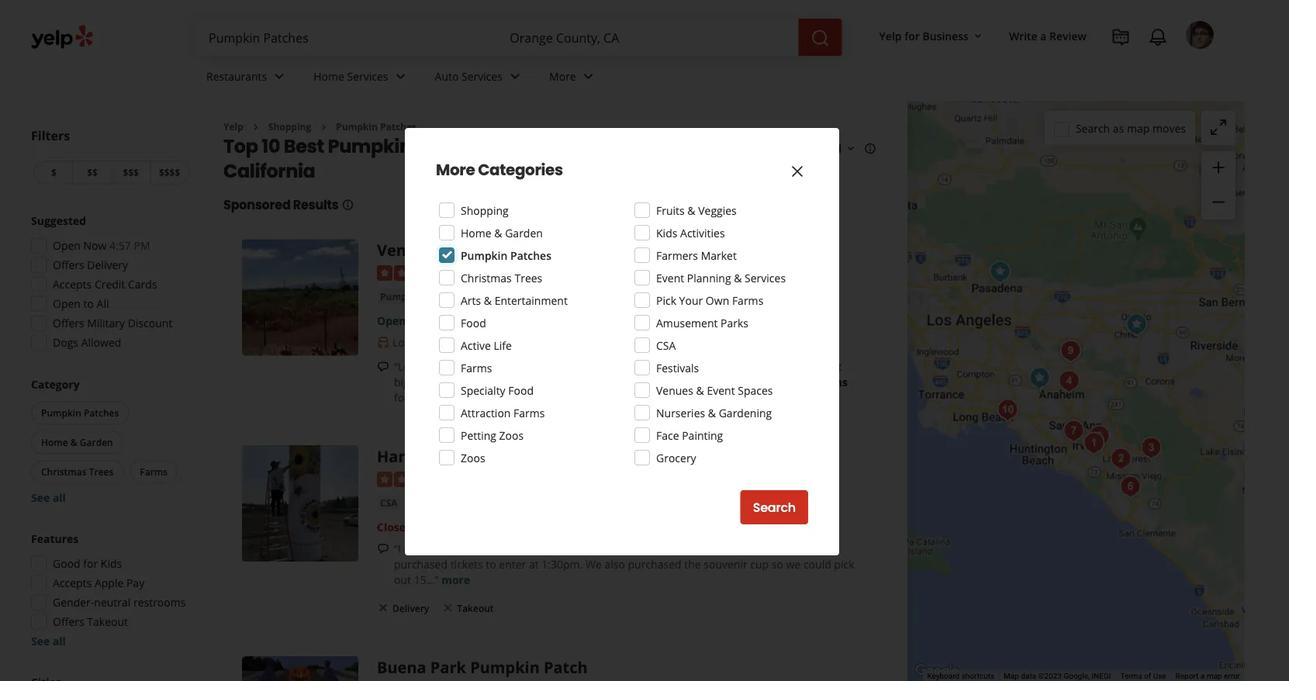 Task type: locate. For each thing, give the bounding box(es) containing it.
1 24 chevron down v2 image from the left
[[391, 67, 410, 86]]

search inside 'search' button
[[753, 499, 796, 516]]

24 chevron down v2 image
[[270, 67, 289, 86]]

pm for open now 4:57 pm
[[134, 238, 150, 253]]

farms button
[[130, 461, 178, 484]]

0 vertical spatial open
[[53, 238, 81, 253]]

1 16 speech v2 image from the top
[[377, 361, 390, 373]]

open left all
[[53, 296, 81, 311]]

see all down gender-
[[31, 634, 66, 649]]

all down offers takeout
[[53, 634, 66, 649]]

pumpkin patches down home services link
[[336, 120, 417, 133]]

the inside the was free entry. the kids had a great time. not too big but big enough for a few photo opps and the
[[584, 374, 601, 389]]

home up christmas trees 'button'
[[41, 436, 68, 449]]

"love
[[394, 359, 422, 374]]

0 vertical spatial all
[[53, 490, 66, 505]]

hana field by tanaka farms image
[[1059, 416, 1090, 447], [1059, 416, 1090, 447], [242, 445, 358, 562]]

accepts
[[53, 277, 92, 292], [53, 576, 92, 591]]

categories
[[478, 159, 563, 181]]

1 vertical spatial open
[[53, 296, 81, 311]]

until up the locally
[[409, 313, 432, 328]]

1 horizontal spatial map
[[1207, 672, 1222, 681]]

16 info v2 image
[[864, 143, 877, 155], [342, 199, 354, 211]]

pumpkin patches down "4.9 star rating" image
[[380, 290, 461, 303]]

had
[[677, 359, 696, 374]]

1 horizontal spatial pumpkins
[[794, 374, 848, 389]]

group containing suggested
[[26, 213, 192, 355]]

spaces
[[738, 383, 773, 398]]

pumpkin up 4.9 link
[[461, 248, 508, 263]]

not
[[766, 359, 784, 374]]

home up 4.9 link
[[461, 225, 492, 240]]

1 see all button from the top
[[31, 490, 66, 505]]

1 vertical spatial kids
[[101, 556, 122, 571]]

0 vertical spatial more
[[549, 69, 576, 83]]

zoos up tanaka
[[499, 428, 524, 443]]

zoom out image
[[1210, 193, 1228, 211]]

accepts up gender-
[[53, 576, 92, 591]]

0 vertical spatial yelp
[[880, 28, 902, 43]]

0 vertical spatial this
[[448, 359, 466, 374]]

0 horizontal spatial home
[[41, 436, 68, 449]]

home right 24 chevron down v2 icon
[[314, 69, 344, 83]]

pumpkin patches link down home services link
[[336, 120, 417, 133]]

dogs allowed
[[53, 335, 121, 350]]

pm inside "group"
[[134, 238, 150, 253]]

3 offers from the top
[[53, 615, 84, 629]]

1 vertical spatial home
[[461, 225, 492, 240]]

0 horizontal spatial pumpkin city's pumpkin farm image
[[1054, 366, 1085, 397]]

the original manassero farms market image
[[1084, 421, 1115, 452]]

15…"
[[414, 572, 439, 587]]

2 all from the top
[[53, 634, 66, 649]]

more link up attraction
[[448, 390, 477, 405]]

nurseries
[[656, 405, 705, 420]]

2 vertical spatial offers
[[53, 615, 84, 629]]

(92 reviews)
[[486, 265, 546, 280]]

husband
[[615, 541, 660, 556]]

offers takeout
[[53, 615, 128, 629]]

report a map error link
[[1176, 672, 1241, 681]]

delivery inside "group"
[[87, 258, 128, 272]]

and
[[562, 374, 582, 389], [663, 541, 682, 556], [785, 541, 804, 556]]

0 vertical spatial christmas trees
[[461, 270, 543, 285]]

1 offers from the top
[[53, 258, 84, 272]]

see for category
[[31, 490, 50, 505]]

arts
[[461, 293, 481, 308]]

1 horizontal spatial services
[[462, 69, 503, 83]]

2 accepts from the top
[[53, 576, 92, 591]]

patches up 9:00
[[424, 290, 461, 303]]

we
[[586, 557, 602, 571]]

16 chevron right v2 image right yelp link
[[250, 121, 262, 133]]

see all button down christmas trees 'button'
[[31, 490, 66, 505]]

notifications image
[[1149, 28, 1168, 47]]

1 vertical spatial garden
[[80, 436, 113, 449]]

more up orange at the left top of page
[[549, 69, 576, 83]]

shopping up the 'california'
[[268, 120, 311, 133]]

garden inside more categories dialog
[[505, 225, 543, 240]]

1 horizontal spatial kids
[[656, 225, 678, 240]]

1 horizontal spatial trees
[[515, 270, 543, 285]]

0 horizontal spatial home & garden
[[41, 436, 113, 449]]

terms
[[1121, 672, 1143, 681]]

1 horizontal spatial 16 close v2 image
[[442, 602, 454, 614]]

shortcuts
[[962, 672, 995, 681]]

pumpkin patches inside more categories dialog
[[461, 248, 552, 263]]

1 accepts from the top
[[53, 277, 92, 292]]

home & garden button
[[31, 431, 123, 454]]

gardening
[[719, 405, 772, 420]]

garden inside 'home & garden' button
[[80, 436, 113, 449]]

kids
[[656, 225, 678, 240], [101, 556, 122, 571]]

0 horizontal spatial event
[[656, 270, 685, 285]]

2 see all button from the top
[[31, 634, 66, 649]]

pm for open until 9:00 pm
[[459, 313, 475, 328]]

offers down gender-
[[53, 615, 84, 629]]

pick
[[656, 293, 677, 308]]

farms right christmas trees 'button'
[[140, 466, 168, 478]]

results
[[293, 196, 339, 214]]

2 vertical spatial home
[[41, 436, 68, 449]]

0 horizontal spatial christmas trees
[[41, 466, 114, 478]]

christmas trees down 'home & garden' button
[[41, 466, 114, 478]]

more down tickets
[[442, 572, 470, 587]]

3 24 chevron down v2 image from the left
[[579, 67, 598, 86]]

takeout down neutral
[[87, 615, 128, 629]]

0 vertical spatial pumpkin city's pumpkin farm image
[[1054, 366, 1085, 397]]

1 horizontal spatial purchased
[[628, 557, 682, 571]]

yelp for yelp link
[[223, 120, 244, 133]]

pumpkin patches inside "group"
[[41, 407, 119, 419]]

$$ button
[[73, 161, 111, 184]]

for inside "group"
[[83, 556, 98, 571]]

face
[[656, 428, 679, 443]]

event up nurseries & gardening
[[707, 383, 735, 398]]

locally owned & operated
[[393, 335, 524, 350]]

more
[[448, 390, 477, 405], [442, 572, 470, 587]]

trees inside more categories dialog
[[515, 270, 543, 285]]

0 vertical spatial map
[[1127, 121, 1150, 136]]

pumpkin city's pumpkin farm image
[[1106, 443, 1137, 474]]

keyboard shortcuts
[[928, 672, 995, 681]]

2 16 close v2 image from the left
[[442, 602, 454, 614]]

16 locally owned v2 image
[[377, 336, 390, 349]]

home for home services link
[[314, 69, 344, 83]]

0 horizontal spatial christmas
[[41, 466, 87, 478]]

patches
[[380, 120, 417, 133], [416, 133, 491, 159], [511, 248, 552, 263], [424, 290, 461, 303], [84, 407, 119, 419]]

1 vertical spatial more
[[436, 159, 475, 181]]

pm down arts
[[459, 313, 475, 328]]

services for auto services
[[462, 69, 503, 83]]

farmakis farms image
[[1115, 471, 1146, 502]]

0 vertical spatial 16 info v2 image
[[864, 143, 877, 155]]

0 vertical spatial home & garden
[[461, 225, 543, 240]]

1 vertical spatial pm
[[459, 313, 475, 328]]

zoos down petting
[[461, 450, 485, 465]]

yelp for yelp for business
[[880, 28, 902, 43]]

0 vertical spatial more
[[448, 390, 477, 405]]

home inside button
[[41, 436, 68, 449]]

pumpkin patches link
[[336, 120, 417, 133], [377, 289, 464, 304]]

24 chevron down v2 image right the auto services
[[506, 67, 525, 86]]

1 vertical spatial search
[[753, 499, 796, 516]]

1 horizontal spatial garden
[[505, 225, 543, 240]]

1 vertical spatial trees
[[89, 466, 114, 478]]

1 horizontal spatial big
[[807, 359, 822, 374]]

16 chevron right v2 image right shopping link
[[318, 121, 330, 133]]

as
[[1113, 121, 1125, 136]]

0 vertical spatial 16 speech v2 image
[[377, 361, 390, 373]]

1 vertical spatial the
[[685, 557, 701, 571]]

map right as
[[1127, 121, 1150, 136]]

home & garden up christmas trees 'button'
[[41, 436, 113, 449]]

kids down fruits
[[656, 225, 678, 240]]

open for open to all
[[53, 296, 81, 311]]

1 16 close v2 image from the left
[[377, 602, 390, 614]]

tanaka
[[486, 445, 543, 467]]

map for error
[[1207, 672, 1222, 681]]

16 speech v2 image
[[377, 361, 390, 373], [377, 543, 390, 555]]

search for search as map moves
[[1076, 121, 1111, 136]]

1 horizontal spatial pumpkin patches button
[[377, 289, 464, 304]]

garden up reviews)
[[505, 225, 543, 240]]

7 years in business
[[559, 335, 654, 350]]

yelp left 10
[[223, 120, 244, 133]]

for left $36.…" at the bottom
[[394, 390, 409, 405]]

offers
[[53, 258, 84, 272], [53, 316, 84, 331], [53, 615, 84, 629]]

1 vertical spatial see all
[[31, 634, 66, 649]]

offers down now
[[53, 258, 84, 272]]

1 horizontal spatial csa
[[656, 338, 676, 353]]

see all button
[[31, 490, 66, 505], [31, 634, 66, 649]]

1 horizontal spatial search
[[1076, 121, 1111, 136]]

shopping inside more categories dialog
[[461, 203, 509, 218]]

4.5 star rating image
[[377, 472, 461, 487]]

best
[[284, 133, 324, 159]]

business categories element
[[194, 56, 1214, 101]]

2 24 chevron down v2 image from the left
[[506, 67, 525, 86]]

patches down home services link
[[380, 120, 417, 133]]

delivery up 'credit'
[[87, 258, 128, 272]]

16 speech v2 image for "love that this
[[377, 361, 390, 373]]

2 16 chevron right v2 image from the left
[[318, 121, 330, 133]]

this right that
[[448, 359, 466, 374]]

tanaka farms image
[[1079, 428, 1110, 459]]

specialty
[[461, 383, 506, 398]]

csa inside more categories dialog
[[656, 338, 676, 353]]

search up saturday
[[753, 499, 796, 516]]

24 chevron down v2 image left auto
[[391, 67, 410, 86]]

10
[[262, 133, 280, 159]]

all for category
[[53, 490, 66, 505]]

pumpkins
[[604, 374, 658, 389], [794, 374, 848, 389]]

0 horizontal spatial garden
[[80, 436, 113, 449]]

more left the categories
[[436, 159, 475, 181]]

0 horizontal spatial zoos
[[461, 450, 485, 465]]

google image
[[912, 661, 963, 681]]

of
[[1145, 672, 1152, 681]]

projects image
[[1112, 28, 1131, 47]]

16 close v2 image down tickets
[[442, 602, 454, 614]]

24 chevron down v2 image
[[391, 67, 410, 86], [506, 67, 525, 86], [579, 67, 598, 86]]

0 vertical spatial to
[[83, 296, 94, 311]]

venegas family farms image
[[242, 239, 358, 356], [1122, 309, 1153, 340]]

16 close v2 image for takeout
[[442, 602, 454, 614]]

yelp inside "button"
[[880, 28, 902, 43]]

16 close v2 image
[[377, 602, 390, 614], [442, 602, 454, 614]]

enchanted country pumpkins & christmas trees image
[[1056, 336, 1087, 367]]

0 vertical spatial pumpkin patches link
[[336, 120, 417, 133]]

0 horizontal spatial takeout
[[87, 615, 128, 629]]

pumpkin right park
[[470, 657, 540, 678]]

csa inside csa button
[[380, 496, 398, 509]]

to inside "i never knew this existed until recently! my husband and i came on saturday and purchased tickets to enter at 1:30pm. we also purchased the souvenir cup so we could pick out 15…"
[[486, 557, 496, 571]]

1 16 chevron right v2 image from the left
[[250, 121, 262, 133]]

pumpkin inside "group"
[[41, 407, 81, 419]]

$
[[51, 166, 56, 179]]

0 horizontal spatial pumpkin patches button
[[31, 402, 129, 425]]

0 vertical spatial trees
[[515, 270, 543, 285]]

for left the business
[[905, 28, 920, 43]]

services for home services
[[347, 69, 388, 83]]

0 horizontal spatial until
[[409, 313, 432, 328]]

for inside pumpkins were reasonably priced! 6 pumpkins for $36.…" more
[[394, 390, 409, 405]]

owned
[[430, 335, 464, 350]]

16 speech v2 image down 16 locally owned v2 image
[[377, 361, 390, 373]]

moves
[[1153, 121, 1186, 136]]

0 horizontal spatial more
[[436, 159, 475, 181]]

1 vertical spatial more link
[[442, 572, 470, 587]]

1 horizontal spatial christmas trees
[[461, 270, 543, 285]]

16 close v2 image up buena
[[377, 602, 390, 614]]

takeout down tickets
[[457, 602, 494, 615]]

pumpkin inside more categories dialog
[[461, 248, 508, 263]]

home inside business categories element
[[314, 69, 344, 83]]

1 vertical spatial pumpkin patches link
[[377, 289, 464, 304]]

christmas up arts
[[461, 270, 512, 285]]

1 purchased from the left
[[394, 557, 448, 571]]

petting zoos
[[461, 428, 524, 443]]

24 chevron down v2 image for more
[[579, 67, 598, 86]]

& up christmas trees 'button'
[[70, 436, 77, 449]]

yelp left the business
[[880, 28, 902, 43]]

0 horizontal spatial csa
[[380, 496, 398, 509]]

csa up kids
[[656, 338, 676, 353]]

purchased down husband at the bottom
[[628, 557, 682, 571]]

group
[[1202, 151, 1236, 220], [26, 213, 192, 355], [28, 377, 192, 506], [26, 531, 192, 649]]

christmas
[[461, 270, 512, 285], [41, 466, 87, 478]]

life
[[494, 338, 512, 353]]

1:30pm.
[[542, 557, 583, 571]]

petting
[[461, 428, 497, 443]]

0 vertical spatial food
[[461, 315, 486, 330]]

veggies
[[699, 203, 737, 218]]

home & garden
[[461, 225, 543, 240], [41, 436, 113, 449]]

dogs
[[53, 335, 78, 350]]

accepts for accepts apple pay
[[53, 576, 92, 591]]

more for more
[[549, 69, 576, 83]]

0 horizontal spatial 16 close v2 image
[[377, 602, 390, 614]]

for up accepts apple pay
[[83, 556, 98, 571]]

1 vertical spatial 16 info v2 image
[[342, 199, 354, 211]]

search left as
[[1076, 121, 1111, 136]]

1 horizontal spatial and
[[663, 541, 682, 556]]

county,
[[617, 133, 690, 159]]

1 horizontal spatial until
[[526, 541, 548, 556]]

pumpkin patches up '(92 reviews)' link
[[461, 248, 552, 263]]

food
[[461, 315, 486, 330], [508, 383, 534, 398]]

0 horizontal spatial and
[[562, 374, 582, 389]]

accepts credit cards
[[53, 277, 157, 292]]

0 vertical spatial accepts
[[53, 277, 92, 292]]

0 horizontal spatial delivery
[[87, 258, 128, 272]]

event up pick
[[656, 270, 685, 285]]

1 vertical spatial event
[[707, 383, 735, 398]]

more link down tickets
[[442, 572, 470, 587]]

1 horizontal spatial takeout
[[457, 602, 494, 615]]

pumpkin
[[336, 120, 378, 133], [328, 133, 412, 159], [461, 248, 508, 263], [380, 290, 422, 303], [41, 407, 81, 419], [470, 657, 540, 678]]

0 vertical spatial event
[[656, 270, 685, 285]]

0 vertical spatial search
[[1076, 121, 1111, 136]]

24 chevron down v2 image inside "auto services" link
[[506, 67, 525, 86]]

farmers market
[[656, 248, 737, 263]]

0 vertical spatial christmas
[[461, 270, 512, 285]]

and left i
[[663, 541, 682, 556]]

big right too
[[807, 359, 822, 374]]

24 chevron down v2 image inside more link
[[579, 67, 598, 86]]

1 horizontal spatial delivery
[[393, 602, 429, 615]]

was free entry. the kids had a great time. not too big but big enough for a few photo opps and the
[[394, 359, 842, 389]]

open for open now 4:57 pm
[[53, 238, 81, 253]]

and up we in the right of the page
[[785, 541, 804, 556]]

2 16 speech v2 image from the top
[[377, 543, 390, 555]]

enchanted country pumpkins & christmas trees image
[[1056, 336, 1087, 367]]

1 horizontal spatial more
[[549, 69, 576, 83]]

1 vertical spatial until
[[526, 541, 548, 556]]

see all button for features
[[31, 634, 66, 649]]

hana
[[377, 445, 418, 467]]

see all down christmas trees 'button'
[[31, 490, 66, 505]]

big down "love
[[394, 374, 410, 389]]

to down existed
[[486, 557, 496, 571]]

services inside more categories dialog
[[745, 270, 786, 285]]

kids up apple
[[101, 556, 122, 571]]

a right the write
[[1041, 28, 1047, 43]]

24 chevron down v2 image inside home services link
[[391, 67, 410, 86]]

0 vertical spatial garden
[[505, 225, 543, 240]]

trees down 'home & garden' button
[[89, 466, 114, 478]]

0 horizontal spatial services
[[347, 69, 388, 83]]

delivery down out
[[393, 602, 429, 615]]

takeout
[[457, 602, 494, 615], [87, 615, 128, 629]]

home services
[[314, 69, 388, 83]]

more inside business categories element
[[549, 69, 576, 83]]

farms down photo
[[514, 405, 545, 420]]

reasonably
[[689, 374, 745, 389]]

user actions element
[[867, 19, 1236, 115]]

credit
[[95, 277, 125, 292]]

all down christmas trees 'button'
[[53, 490, 66, 505]]

more
[[549, 69, 576, 83], [436, 159, 475, 181]]

grocery
[[656, 450, 697, 465]]

shopping up family on the top left of page
[[461, 203, 509, 218]]

patches up more categories
[[416, 133, 491, 159]]

2 offers from the top
[[53, 316, 84, 331]]

auto services
[[435, 69, 503, 83]]

1 pumpkins from the left
[[604, 374, 658, 389]]

restaurants
[[206, 69, 267, 83]]

zoos
[[499, 428, 524, 443], [461, 450, 485, 465]]

1 vertical spatial csa
[[380, 496, 398, 509]]

pm right 4:57
[[134, 238, 150, 253]]

16 close v2 image for delivery
[[377, 602, 390, 614]]

pumpkin patches button
[[377, 289, 464, 304], [31, 402, 129, 425]]

1 vertical spatial home & garden
[[41, 436, 113, 449]]

1 all from the top
[[53, 490, 66, 505]]

more inside dialog
[[436, 159, 475, 181]]

0 vertical spatial pm
[[134, 238, 150, 253]]

for inside the was free entry. the kids had a great time. not too big but big enough for a few photo opps and the
[[454, 374, 468, 389]]

map left error
[[1207, 672, 1222, 681]]

venegas family farms link
[[377, 239, 549, 261]]

16 chevron right v2 image for shopping
[[250, 121, 262, 133]]

2 see from the top
[[31, 634, 50, 649]]

data
[[1021, 672, 1037, 681]]

0 vertical spatial csa
[[656, 338, 676, 353]]

1 see from the top
[[31, 490, 50, 505]]

home & garden up the (92
[[461, 225, 543, 240]]

0 horizontal spatial to
[[83, 296, 94, 311]]

0 horizontal spatial 16 info v2 image
[[342, 199, 354, 211]]

0 vertical spatial kids
[[656, 225, 678, 240]]

6
[[785, 374, 791, 389]]

to left all
[[83, 296, 94, 311]]

16 speech v2 image for "i never knew this existed until recently! my husband and i came on saturday and purchased tickets to enter at 1:30pm. we also purchased the souvenir cup so we could pick out 15…"
[[377, 543, 390, 555]]

patches up reviews)
[[511, 248, 552, 263]]

open for open until 9:00 pm
[[377, 313, 406, 328]]

pumpkins down the but
[[794, 374, 848, 389]]

the inside "i never knew this existed until recently! my husband and i came on saturday and purchased tickets to enter at 1:30pm. we also purchased the souvenir cup so we could pick out 15…"
[[685, 557, 701, 571]]

food up active
[[461, 315, 486, 330]]

2 see all from the top
[[31, 634, 66, 649]]

offers up dogs
[[53, 316, 84, 331]]

pasadena pumpkin patch image
[[985, 256, 1016, 287]]

good
[[53, 556, 80, 571]]

services
[[347, 69, 388, 83], [462, 69, 503, 83], [745, 270, 786, 285]]

None search field
[[196, 19, 845, 56]]

california
[[223, 158, 315, 184]]

trees up entertainment
[[515, 270, 543, 285]]

offers for offers delivery
[[53, 258, 84, 272]]

pumpkin city's pumpkin farm image up farmakis farms icon
[[1136, 433, 1167, 464]]

pumpkin down "4.9 star rating" image
[[380, 290, 422, 303]]

home
[[314, 69, 344, 83], [461, 225, 492, 240], [41, 436, 68, 449]]

yelp
[[880, 28, 902, 43], [223, 120, 244, 133]]

2 horizontal spatial 24 chevron down v2 image
[[579, 67, 598, 86]]

orange
[[543, 133, 613, 159]]

2 horizontal spatial home
[[461, 225, 492, 240]]

buena park pumpkin patch image
[[1025, 363, 1056, 394]]

see all button down gender-
[[31, 634, 66, 649]]

0 vertical spatial see all button
[[31, 490, 66, 505]]

16 chevron right v2 image
[[250, 121, 262, 133], [318, 121, 330, 133]]

buena park pumpkin patch
[[377, 657, 588, 678]]

garden up christmas trees 'button'
[[80, 436, 113, 449]]

pumpkin city's pumpkin farm image
[[1054, 366, 1085, 397], [1136, 433, 1167, 464]]

24 chevron down v2 image for home services
[[391, 67, 410, 86]]

big
[[807, 359, 822, 374], [394, 374, 410, 389]]

1 vertical spatial pumpkin city's pumpkin farm image
[[1136, 433, 1167, 464]]

farmers
[[656, 248, 698, 263]]

1 see all from the top
[[31, 490, 66, 505]]

the down i
[[685, 557, 701, 571]]

1 vertical spatial all
[[53, 634, 66, 649]]

christmas trees inside christmas trees 'button'
[[41, 466, 114, 478]]

0 horizontal spatial purchased
[[394, 557, 448, 571]]

0 horizontal spatial yelp
[[223, 120, 244, 133]]

csa button
[[377, 495, 401, 510]]

a right report
[[1201, 672, 1205, 681]]

1 horizontal spatial pumpkin city's pumpkin farm image
[[1136, 433, 1167, 464]]

until up at
[[526, 541, 548, 556]]

16 speech v2 image left '"i'
[[377, 543, 390, 555]]

info icon image
[[659, 335, 672, 348], [659, 335, 672, 348]]

near
[[494, 133, 539, 159]]



Task type: describe. For each thing, give the bounding box(es) containing it.
see all for category
[[31, 490, 66, 505]]

pay
[[126, 576, 144, 591]]

$$$$
[[159, 166, 180, 179]]

0 horizontal spatial food
[[461, 315, 486, 330]]

until inside "i never knew this existed until recently! my husband and i came on saturday and purchased tickets to enter at 1:30pm. we also purchased the souvenir cup so we could pick out 15…"
[[526, 541, 548, 556]]

24 chevron down v2 image for auto services
[[506, 67, 525, 86]]

this inside "i never knew this existed until recently! my husband and i came on saturday and purchased tickets to enter at 1:30pm. we also purchased the souvenir cup so we could pick out 15…"
[[465, 541, 484, 556]]

& right planning
[[734, 270, 742, 285]]

$$$
[[123, 166, 139, 179]]

suggested
[[31, 213, 86, 228]]

top 10 best pumpkin patches near orange county, california
[[223, 133, 690, 184]]

2 purchased from the left
[[628, 557, 682, 571]]

& up the (92
[[495, 225, 502, 240]]

never
[[404, 541, 433, 556]]

4.9 star rating image
[[377, 265, 461, 281]]

group containing features
[[26, 531, 192, 649]]

christmas trees inside more categories dialog
[[461, 270, 543, 285]]

farms up reviews)
[[501, 239, 549, 261]]

& right arts
[[484, 293, 492, 308]]

good for kids
[[53, 556, 122, 571]]

yelp for business
[[880, 28, 969, 43]]

close image
[[788, 162, 807, 181]]

could
[[804, 557, 832, 571]]

map region
[[804, 35, 1290, 681]]

$$
[[87, 166, 98, 179]]

pick
[[834, 557, 855, 571]]

offers military discount
[[53, 316, 173, 331]]

venues & event spaces
[[656, 383, 773, 398]]

all
[[97, 296, 109, 311]]

trees inside christmas trees 'button'
[[89, 466, 114, 478]]

top
[[223, 133, 258, 159]]

group containing category
[[28, 377, 192, 506]]

kids
[[654, 359, 674, 374]]

venegas family farms image
[[1122, 309, 1153, 340]]

write a review link
[[1003, 22, 1093, 50]]

yelp for business button
[[873, 22, 991, 50]]

0 vertical spatial until
[[409, 313, 432, 328]]

more link
[[537, 56, 610, 101]]

field
[[422, 445, 459, 467]]

great
[[708, 359, 734, 374]]

business
[[610, 335, 654, 350]]

all for features
[[53, 634, 66, 649]]

16 chevron right v2 image for pumpkin patches
[[318, 121, 330, 133]]

active life
[[461, 338, 512, 353]]

attraction farms
[[461, 405, 545, 420]]

0 vertical spatial pumpkin patches button
[[377, 289, 464, 304]]

farms right tanaka
[[547, 445, 595, 467]]

accepts for accepts credit cards
[[53, 277, 92, 292]]

home & garden inside 'home & garden' button
[[41, 436, 113, 449]]

entry.
[[600, 359, 629, 374]]

on
[[721, 541, 734, 556]]

patches up 'home & garden' button
[[84, 407, 119, 419]]

time.
[[737, 359, 763, 374]]

map
[[1004, 672, 1019, 681]]

see for features
[[31, 634, 50, 649]]

a left few
[[471, 374, 477, 389]]

2 pumpkins from the left
[[794, 374, 848, 389]]

park
[[431, 657, 466, 678]]

pumpkin inside top 10 best pumpkin patches near orange county, california
[[328, 133, 412, 159]]

locally
[[393, 335, 427, 350]]

offers for offers military discount
[[53, 316, 84, 331]]

free
[[577, 359, 597, 374]]

farms up parks
[[732, 293, 764, 308]]

activities
[[681, 225, 725, 240]]

4:57
[[109, 238, 131, 253]]

face painting
[[656, 428, 723, 443]]

kids inside "group"
[[101, 556, 122, 571]]

0 vertical spatial zoos
[[499, 428, 524, 443]]

allowed
[[81, 335, 121, 350]]

1 vertical spatial delivery
[[393, 602, 429, 615]]

report
[[1176, 672, 1199, 681]]

& inside button
[[70, 436, 77, 449]]

2 horizontal spatial and
[[785, 541, 804, 556]]

(92 reviews) link
[[486, 263, 546, 280]]

open now 4:57 pm
[[53, 238, 150, 253]]

offers for offers takeout
[[53, 615, 84, 629]]

pa's pumpkin patch image
[[993, 395, 1024, 426]]

write
[[1009, 28, 1038, 43]]

recently!
[[551, 541, 594, 556]]

enter
[[499, 557, 526, 571]]

farms inside button
[[140, 466, 168, 478]]

error
[[1224, 672, 1241, 681]]

at
[[529, 557, 539, 571]]

opps
[[534, 374, 559, 389]]

few
[[480, 374, 498, 389]]

now
[[83, 238, 107, 253]]

sponsored
[[223, 196, 291, 214]]

google,
[[1064, 672, 1090, 681]]

$ button
[[34, 161, 73, 184]]

patches inside more categories dialog
[[511, 248, 552, 263]]

venues
[[656, 383, 694, 398]]

0 horizontal spatial shopping
[[268, 120, 311, 133]]

festivals
[[656, 360, 699, 375]]

pumpkin
[[469, 359, 518, 374]]

restrooms
[[133, 595, 186, 610]]

16 chevron down v2 image
[[972, 30, 985, 42]]

1 horizontal spatial venegas family farms image
[[1122, 309, 1153, 340]]

1 vertical spatial big
[[394, 374, 410, 389]]

hana field by tanaka farms
[[377, 445, 595, 467]]

search image
[[811, 29, 830, 47]]

home inside more categories dialog
[[461, 225, 492, 240]]

see all button for category
[[31, 490, 66, 505]]

0 horizontal spatial venegas family farms image
[[242, 239, 358, 356]]

nurseries & gardening
[[656, 405, 772, 420]]

was
[[554, 359, 574, 374]]

souvenir
[[704, 557, 748, 571]]

farms down active
[[461, 360, 492, 375]]

enough
[[412, 374, 451, 389]]

home for 'home & garden' button
[[41, 436, 68, 449]]

patches inside top 10 best pumpkin patches near orange county, california
[[416, 133, 491, 159]]

more for more categories
[[436, 159, 475, 181]]

kids inside more categories dialog
[[656, 225, 678, 240]]

& down venues & event spaces
[[708, 405, 716, 420]]

too
[[787, 359, 804, 374]]

1 horizontal spatial food
[[508, 383, 534, 398]]

a right had
[[699, 359, 705, 374]]

7
[[559, 335, 565, 350]]

more inside pumpkins were reasonably priced! 6 pumpkins for $36.…" more
[[448, 390, 477, 405]]

expand map image
[[1210, 118, 1228, 136]]

christmas inside 'button'
[[41, 466, 87, 478]]

for inside "button"
[[905, 28, 920, 43]]

& right the venues on the bottom of the page
[[696, 383, 704, 398]]

buena
[[377, 657, 426, 678]]

1 vertical spatial pumpkin patches button
[[31, 402, 129, 425]]

were
[[661, 374, 686, 389]]

$$$ button
[[111, 161, 150, 184]]

zoom in image
[[1210, 158, 1228, 177]]

1 vertical spatial zoos
[[461, 450, 485, 465]]

use
[[1154, 672, 1167, 681]]

kids activities
[[656, 225, 725, 240]]

filters
[[31, 127, 70, 144]]

we
[[786, 557, 801, 571]]

0 vertical spatial big
[[807, 359, 822, 374]]

features
[[31, 532, 79, 546]]

see all for features
[[31, 634, 66, 649]]

4.9
[[467, 265, 483, 280]]

came
[[691, 541, 718, 556]]

hana field by tanaka farms link
[[377, 445, 595, 467]]

family
[[446, 239, 497, 261]]

and inside the was free entry. the kids had a great time. not too big but big enough for a few photo opps and the
[[562, 374, 582, 389]]

& right owned
[[467, 335, 475, 350]]

existed
[[486, 541, 523, 556]]

priced!
[[747, 374, 782, 389]]

reviews)
[[504, 265, 546, 280]]

1 vertical spatial more
[[442, 572, 470, 587]]

1 horizontal spatial 16 info v2 image
[[864, 143, 877, 155]]

business
[[923, 28, 969, 43]]

map for moves
[[1127, 121, 1150, 136]]

search for search
[[753, 499, 796, 516]]

christmas inside more categories dialog
[[461, 270, 512, 285]]

more categories dialog
[[0, 0, 1290, 681]]

pumpkin down home services link
[[336, 120, 378, 133]]

& right fruits
[[688, 203, 696, 218]]

the
[[632, 359, 651, 374]]

yelp link
[[223, 120, 244, 133]]

home & garden inside more categories dialog
[[461, 225, 543, 240]]

csa link
[[377, 495, 401, 510]]

your
[[679, 293, 703, 308]]

0 vertical spatial more link
[[448, 390, 477, 405]]

christmas trees button
[[31, 461, 124, 484]]



Task type: vqa. For each thing, say whether or not it's contained in the screenshot.
"Here?"
no



